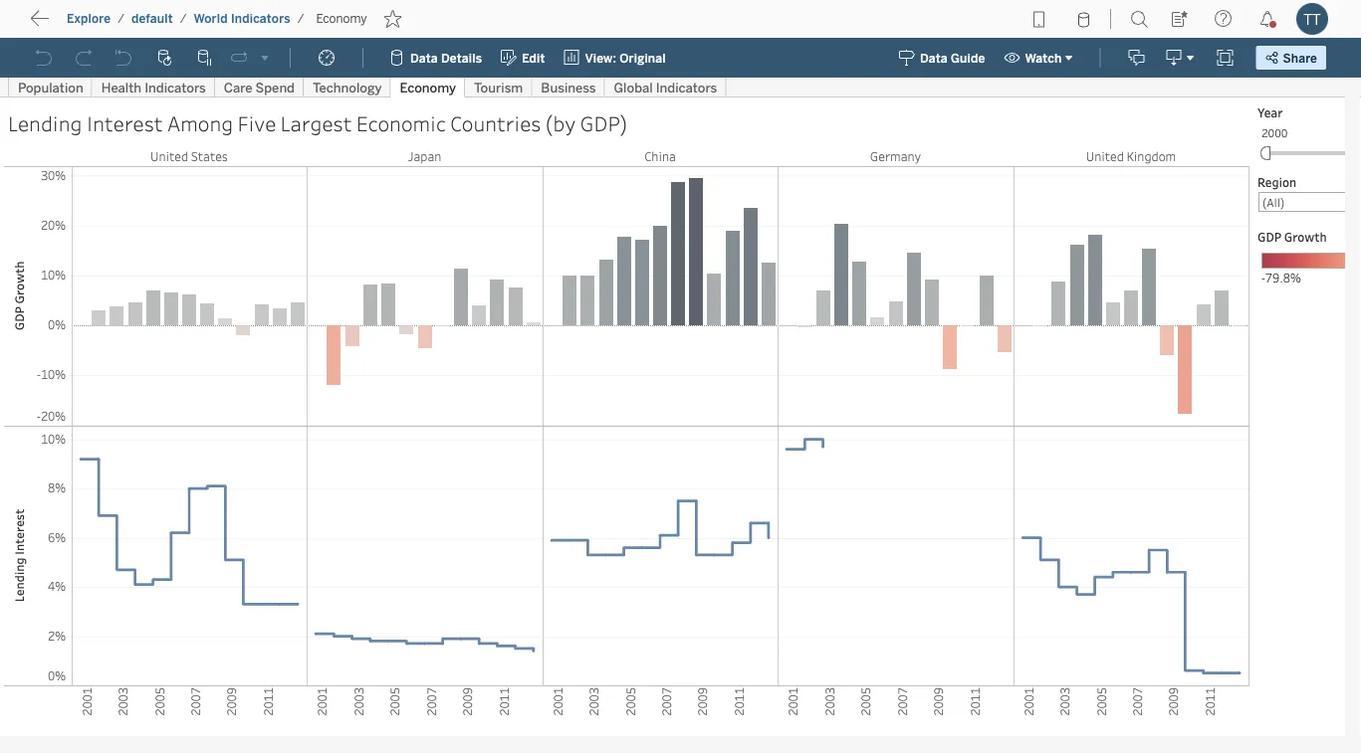 Task type: describe. For each thing, give the bounding box(es) containing it.
skip
[[52, 15, 86, 34]]

default
[[131, 11, 173, 26]]

1 / from the left
[[118, 11, 124, 26]]

skip to content link
[[48, 11, 203, 38]]

economy
[[316, 11, 367, 26]]

skip to content
[[52, 15, 171, 34]]

2 / from the left
[[180, 11, 187, 26]]

explore link
[[66, 10, 112, 27]]

world
[[194, 11, 228, 26]]

indicators
[[231, 11, 290, 26]]

explore
[[67, 11, 111, 26]]

to
[[90, 15, 105, 34]]



Task type: locate. For each thing, give the bounding box(es) containing it.
content
[[109, 15, 171, 34]]

/ right to
[[118, 11, 124, 26]]

0 horizontal spatial /
[[118, 11, 124, 26]]

1 horizontal spatial /
[[180, 11, 187, 26]]

economy element
[[310, 11, 373, 26]]

2 horizontal spatial /
[[297, 11, 304, 26]]

default link
[[130, 10, 174, 27]]

3 / from the left
[[297, 11, 304, 26]]

explore / default / world indicators /
[[67, 11, 304, 26]]

/ left world on the left of the page
[[180, 11, 187, 26]]

world indicators link
[[193, 10, 291, 27]]

/ right indicators
[[297, 11, 304, 26]]

/
[[118, 11, 124, 26], [180, 11, 187, 26], [297, 11, 304, 26]]



Task type: vqa. For each thing, say whether or not it's contained in the screenshot.
Performance element
no



